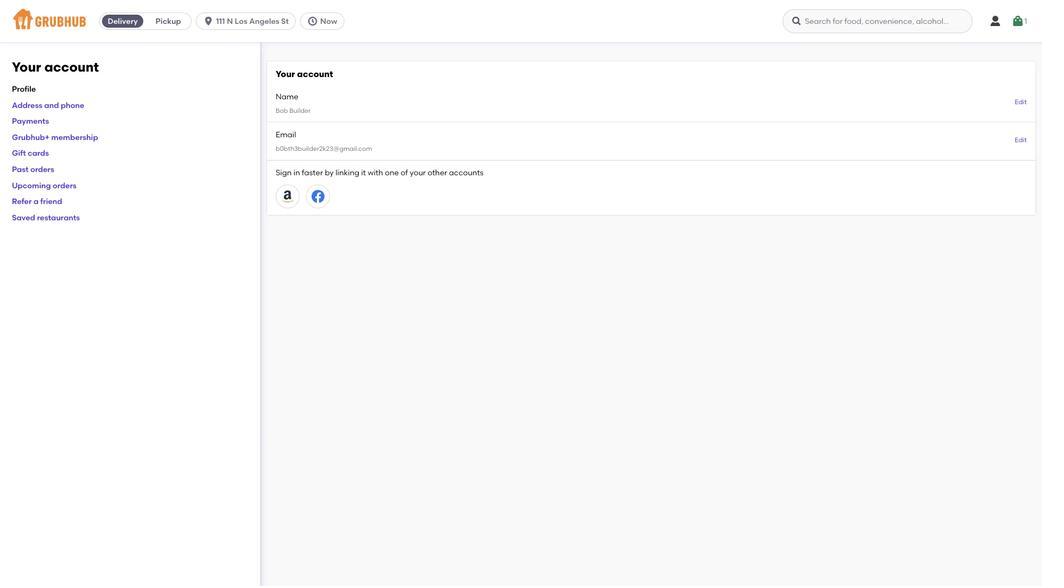 Task type: vqa. For each thing, say whether or not it's contained in the screenshot.
Profile LINK
yes



Task type: locate. For each thing, give the bounding box(es) containing it.
los
[[235, 17, 248, 26]]

address
[[12, 100, 42, 110]]

faster
[[302, 168, 323, 177]]

1 horizontal spatial your
[[276, 69, 295, 79]]

edit button for name
[[1015, 97, 1028, 107]]

your account up and
[[12, 59, 99, 75]]

1 horizontal spatial svg image
[[792, 16, 803, 27]]

0 vertical spatial edit
[[1015, 98, 1028, 106]]

0 vertical spatial orders
[[30, 165, 54, 174]]

orders for upcoming orders
[[53, 181, 77, 190]]

your account
[[12, 59, 99, 75], [276, 69, 333, 79]]

1 vertical spatial orders
[[53, 181, 77, 190]]

your up profile
[[12, 59, 41, 75]]

1 edit from the top
[[1015, 98, 1028, 106]]

b0bth3builder2k23@gmail.com
[[276, 145, 372, 153]]

in
[[294, 168, 300, 177]]

1 horizontal spatial account
[[297, 69, 333, 79]]

edit button
[[1015, 97, 1028, 107], [1015, 136, 1028, 145]]

upcoming
[[12, 181, 51, 190]]

cards
[[28, 149, 49, 158]]

past orders link
[[12, 165, 54, 174]]

membership
[[51, 133, 98, 142]]

1 vertical spatial edit
[[1015, 136, 1028, 144]]

bob builder
[[276, 107, 311, 115]]

1 horizontal spatial your account
[[276, 69, 333, 79]]

email
[[276, 130, 296, 139]]

account
[[44, 59, 99, 75], [297, 69, 333, 79]]

past orders
[[12, 165, 54, 174]]

address and phone link
[[12, 100, 84, 110]]

friend
[[40, 197, 62, 206]]

saved restaurants
[[12, 213, 80, 222]]

edit
[[1015, 98, 1028, 106], [1015, 136, 1028, 144]]

0 vertical spatial edit button
[[1015, 97, 1028, 107]]

gift cards link
[[12, 149, 49, 158]]

1 button
[[1012, 11, 1028, 31]]

0 horizontal spatial svg image
[[203, 16, 214, 27]]

edit for email
[[1015, 136, 1028, 144]]

svg image inside 111 n los angeles st button
[[203, 16, 214, 27]]

your up the name
[[276, 69, 295, 79]]

it
[[361, 168, 366, 177]]

grubhub+
[[12, 133, 50, 142]]

your account inside form
[[276, 69, 333, 79]]

0 horizontal spatial svg image
[[307, 16, 318, 27]]

orders up upcoming orders
[[30, 165, 54, 174]]

sign
[[276, 168, 292, 177]]

builder
[[290, 107, 311, 115]]

svg image inside now button
[[307, 16, 318, 27]]

grubhub+ membership link
[[12, 133, 98, 142]]

now button
[[300, 12, 349, 30]]

2 edit button from the top
[[1015, 136, 1028, 145]]

main navigation navigation
[[0, 0, 1043, 42]]

edit for name
[[1015, 98, 1028, 106]]

your
[[12, 59, 41, 75], [276, 69, 295, 79]]

phone
[[61, 100, 84, 110]]

2 edit from the top
[[1015, 136, 1028, 144]]

svg image
[[1012, 15, 1025, 28], [203, 16, 214, 27]]

1 vertical spatial edit button
[[1015, 136, 1028, 145]]

refer a friend
[[12, 197, 62, 206]]

one
[[385, 168, 399, 177]]

restaurants
[[37, 213, 80, 222]]

1 horizontal spatial svg image
[[1012, 15, 1025, 28]]

Search for food, convenience, alcohol... search field
[[783, 9, 973, 33]]

delivery
[[108, 17, 138, 26]]

name
[[276, 92, 299, 101]]

n
[[227, 17, 233, 26]]

angeles
[[249, 17, 280, 26]]

0 horizontal spatial your
[[12, 59, 41, 75]]

svg image inside 1 button
[[1012, 15, 1025, 28]]

orders
[[30, 165, 54, 174], [53, 181, 77, 190]]

svg image
[[989, 15, 1003, 28], [307, 16, 318, 27], [792, 16, 803, 27]]

orders up friend
[[53, 181, 77, 190]]

payments link
[[12, 116, 49, 126]]

111 n los angeles st button
[[196, 12, 300, 30]]

your account form
[[267, 61, 1036, 215]]

account up the name
[[297, 69, 333, 79]]

1 edit button from the top
[[1015, 97, 1028, 107]]

login with facebook image
[[312, 190, 325, 203]]

saved
[[12, 213, 35, 222]]

account up phone
[[44, 59, 99, 75]]

your account up the name
[[276, 69, 333, 79]]

now
[[320, 17, 337, 26]]

login with amazon image
[[281, 190, 294, 203]]



Task type: describe. For each thing, give the bounding box(es) containing it.
delivery button
[[100, 12, 146, 30]]

gift
[[12, 149, 26, 158]]

0 horizontal spatial account
[[44, 59, 99, 75]]

your
[[410, 168, 426, 177]]

svg image for 1
[[1012, 15, 1025, 28]]

and
[[44, 100, 59, 110]]

saved restaurants link
[[12, 213, 80, 222]]

refer a friend link
[[12, 197, 62, 206]]

pickup
[[156, 17, 181, 26]]

111
[[216, 17, 225, 26]]

of
[[401, 168, 408, 177]]

upcoming orders
[[12, 181, 77, 190]]

edit button for email
[[1015, 136, 1028, 145]]

111 n los angeles st
[[216, 17, 289, 26]]

st
[[281, 17, 289, 26]]

linking
[[336, 168, 360, 177]]

gift cards
[[12, 149, 49, 158]]

address and phone
[[12, 100, 84, 110]]

pickup button
[[146, 12, 191, 30]]

with
[[368, 168, 383, 177]]

profile
[[12, 84, 36, 94]]

a
[[34, 197, 39, 206]]

by
[[325, 168, 334, 177]]

svg image for 111 n los angeles st
[[203, 16, 214, 27]]

upcoming orders link
[[12, 181, 77, 190]]

payments
[[12, 116, 49, 126]]

other
[[428, 168, 447, 177]]

your inside form
[[276, 69, 295, 79]]

sign in faster by linking it with one of your other accounts
[[276, 168, 484, 177]]

profile link
[[12, 84, 36, 94]]

past
[[12, 165, 29, 174]]

bob
[[276, 107, 288, 115]]

2 horizontal spatial svg image
[[989, 15, 1003, 28]]

account inside form
[[297, 69, 333, 79]]

orders for past orders
[[30, 165, 54, 174]]

1
[[1025, 16, 1028, 26]]

grubhub+ membership
[[12, 133, 98, 142]]

0 horizontal spatial your account
[[12, 59, 99, 75]]

refer
[[12, 197, 32, 206]]

accounts
[[449, 168, 484, 177]]



